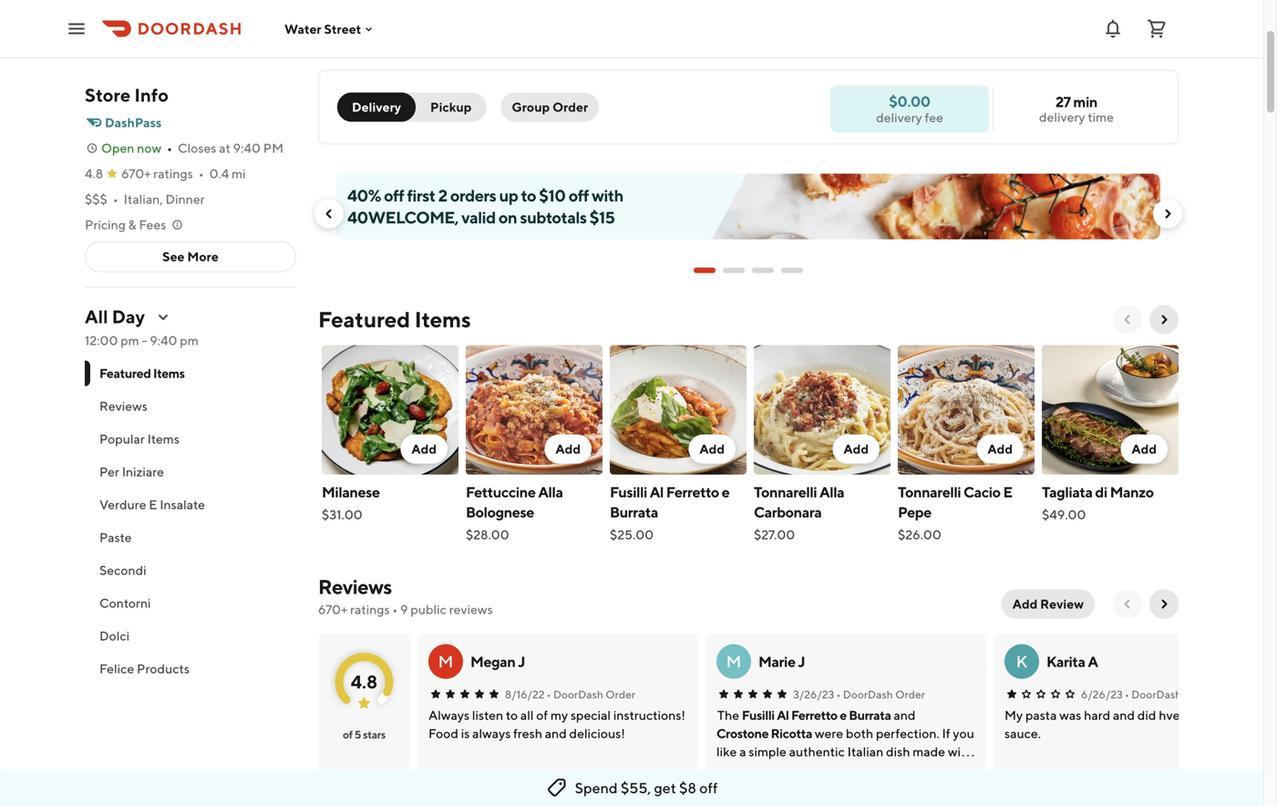 Task type: vqa. For each thing, say whether or not it's contained in the screenshot.


Task type: describe. For each thing, give the bounding box(es) containing it.
a
[[1088, 653, 1099, 670]]

orders
[[450, 186, 497, 205]]

fusilli al ferretto e burrata crostone ricotta
[[717, 708, 892, 741]]

group order
[[512, 99, 588, 114]]

order for marie j
[[896, 688, 926, 701]]

12:00 pm - 9:40 pm
[[85, 333, 199, 348]]

Delivery radio
[[337, 93, 416, 122]]

1 vertical spatial featured items
[[99, 366, 185, 381]]

reviews 670+ ratings • 9 public reviews
[[318, 575, 493, 617]]

now
[[137, 140, 162, 156]]

0 vertical spatial 4.8
[[85, 166, 103, 181]]

e for fusilli al ferretto e burrata crostone ricotta
[[840, 708, 847, 723]]

featured inside heading
[[318, 306, 410, 332]]

12:00
[[85, 333, 118, 348]]

2 pm from the left
[[180, 333, 199, 348]]

e inside tonnarelli cacio e pepe $26.00
[[1004, 483, 1013, 501]]

add button for tonnarelli cacio e pepe
[[977, 435, 1024, 464]]

$49.00
[[1043, 507, 1087, 522]]

verdure e insalate button
[[85, 488, 296, 521]]

milanese
[[322, 483, 380, 501]]

crostone ricotta button
[[717, 725, 813, 743]]

tonnarelli cacio e pepe image
[[898, 345, 1035, 475]]

more
[[187, 249, 219, 264]]

order methods option group
[[337, 93, 487, 122]]

delivery inside '27 min delivery time'
[[1040, 109, 1086, 125]]

1 vertical spatial items
[[153, 366, 185, 381]]

• doordash order for marie j
[[837, 688, 926, 701]]

up
[[499, 186, 518, 205]]

megan
[[471, 653, 516, 670]]

contorni
[[99, 596, 151, 611]]

milanese image
[[322, 345, 459, 475]]

j for megan j
[[518, 653, 525, 670]]

menus image
[[156, 310, 171, 324]]

delivery
[[352, 99, 401, 114]]

fettuccine alla bolognese $28.00
[[466, 483, 563, 542]]

fusilli al ferretto e burrata $25.00
[[610, 483, 730, 542]]

$$$ • italian, dinner
[[85, 192, 205, 207]]

water
[[285, 21, 322, 36]]

pricing
[[85, 217, 126, 232]]

-
[[142, 333, 147, 348]]

k
[[1017, 652, 1028, 671]]

fusilli al ferretto e burrata button
[[742, 706, 892, 725]]

spend $55, get $8 off
[[575, 779, 718, 797]]

to
[[521, 186, 536, 205]]

9:40 for pm
[[233, 140, 261, 156]]

m for marie j
[[727, 652, 742, 671]]

manzo
[[1111, 483, 1154, 501]]

e for fusilli al ferretto e burrata $25.00
[[722, 483, 730, 501]]

$31.00
[[322, 507, 363, 522]]

alla for tonnarelli alla carbonara
[[820, 483, 845, 501]]

street
[[324, 21, 362, 36]]

0 vertical spatial next button of carousel image
[[1161, 207, 1176, 221]]

dinner
[[165, 192, 205, 207]]

get
[[654, 779, 677, 797]]

ferretto for fusilli al ferretto e burrata crostone ricotta
[[792, 708, 838, 723]]

subtotals
[[520, 208, 587, 227]]

tonnarelli cacio e pepe $26.00
[[898, 483, 1013, 542]]

carbonara
[[754, 503, 822, 521]]

reviews for reviews
[[99, 399, 148, 414]]

27 min delivery time
[[1040, 93, 1115, 125]]

$10
[[539, 186, 566, 205]]

• right now
[[167, 140, 172, 156]]

$26.00
[[898, 527, 942, 542]]

open now
[[101, 140, 162, 156]]

fees
[[139, 217, 166, 232]]

$15
[[590, 208, 615, 227]]

of 5 stars
[[343, 728, 386, 741]]

fusilli al ferretto e burrata image
[[610, 345, 747, 475]]

min
[[1074, 93, 1098, 110]]

27
[[1056, 93, 1071, 110]]

tonnarelli for $27.00
[[754, 483, 817, 501]]

at
[[219, 140, 231, 156]]

add button for fettuccine alla bolognese
[[545, 435, 592, 464]]

add button for milanese
[[401, 435, 448, 464]]

karita
[[1047, 653, 1086, 670]]

insalate
[[160, 497, 205, 512]]

1 vertical spatial next button of carousel image
[[1157, 312, 1172, 327]]

add inside button
[[1013, 597, 1038, 612]]

felice for felice
[[85, 20, 164, 54]]

reviews button
[[85, 390, 296, 423]]

2 horizontal spatial off
[[700, 779, 718, 797]]

3/26/23
[[794, 688, 835, 701]]

fusilli for fusilli al ferretto e burrata crostone ricotta
[[742, 708, 775, 723]]

dolci
[[99, 628, 130, 643]]

delivery inside '$0.00 delivery fee'
[[877, 110, 923, 125]]

marie j
[[759, 653, 806, 670]]

1 horizontal spatial off
[[569, 186, 589, 205]]

al for fusilli al ferretto e burrata $25.00
[[650, 483, 664, 501]]

0 horizontal spatial 670+
[[121, 166, 151, 181]]

all
[[85, 306, 108, 327]]

see more
[[163, 249, 219, 264]]

closes
[[178, 140, 217, 156]]

felice products
[[99, 661, 190, 676]]

6/26/23
[[1082, 688, 1124, 701]]

40welcome,
[[348, 208, 459, 227]]

dashpass
[[105, 115, 162, 130]]

tagliata di manzo $49.00
[[1043, 483, 1154, 522]]

group order button
[[501, 93, 599, 122]]

first
[[407, 186, 436, 205]]

verdure e insalate
[[99, 497, 205, 512]]

see
[[163, 249, 185, 264]]

add for tonnarelli alla carbonara
[[844, 441, 869, 457]]

products
[[137, 661, 190, 676]]

0.4 mi
[[209, 166, 246, 181]]

valid
[[462, 208, 496, 227]]

m for megan j
[[438, 652, 454, 671]]

group
[[512, 99, 550, 114]]

doordash for megan j
[[554, 688, 604, 701]]

add for tagliata di manzo
[[1132, 441, 1157, 457]]

info
[[134, 84, 169, 106]]

milanese $31.00
[[322, 483, 380, 522]]

verdure
[[99, 497, 146, 512]]

popular
[[99, 431, 145, 446]]

per iniziare button
[[85, 456, 296, 488]]

notification bell image
[[1103, 18, 1125, 40]]

add button for fusilli al ferretto e burrata
[[689, 435, 736, 464]]

order for karita a
[[1184, 688, 1214, 701]]

1 vertical spatial previous button of carousel image
[[1121, 312, 1136, 327]]

$28.00
[[466, 527, 510, 542]]

fusilli for fusilli al ferretto e burrata $25.00
[[610, 483, 648, 501]]

8/16/22
[[505, 688, 545, 701]]

0 vertical spatial featured items
[[318, 306, 471, 332]]



Task type: locate. For each thing, give the bounding box(es) containing it.
per iniziare
[[99, 464, 164, 479]]

0.4
[[209, 166, 229, 181]]

tagliata
[[1043, 483, 1093, 501]]

0 vertical spatial fusilli
[[610, 483, 648, 501]]

doordash right 3/26/23
[[844, 688, 894, 701]]

dolci button
[[85, 620, 296, 653]]

per
[[99, 464, 119, 479]]

0 vertical spatial ratings
[[154, 166, 193, 181]]

• doordash order
[[547, 688, 636, 701], [837, 688, 926, 701], [1125, 688, 1214, 701]]

1 horizontal spatial featured items
[[318, 306, 471, 332]]

• doordash order for karita a
[[1125, 688, 1214, 701]]

1 vertical spatial 4.8
[[351, 671, 378, 693]]

select promotional banner element
[[694, 254, 804, 287]]

tonnarelli inside tonnarelli alla carbonara $27.00
[[754, 483, 817, 501]]

all day
[[85, 306, 145, 327]]

0 horizontal spatial 9:40
[[150, 333, 177, 348]]

pm right -
[[180, 333, 199, 348]]

felice up store info
[[85, 20, 164, 54]]

0 horizontal spatial e
[[722, 483, 730, 501]]

0 vertical spatial featured
[[318, 306, 410, 332]]

ratings inside reviews 670+ ratings • 9 public reviews
[[350, 602, 390, 617]]

m
[[438, 652, 454, 671], [727, 652, 742, 671]]

Pickup radio
[[405, 93, 487, 122]]

• left 9
[[393, 602, 398, 617]]

0 horizontal spatial burrata
[[610, 503, 659, 521]]

al up $25.00
[[650, 483, 664, 501]]

0 horizontal spatial ratings
[[154, 166, 193, 181]]

with
[[592, 186, 624, 205]]

1 horizontal spatial alla
[[820, 483, 845, 501]]

ferretto for fusilli al ferretto e burrata $25.00
[[667, 483, 720, 501]]

$27.00
[[754, 527, 796, 542]]

• closes at 9:40 pm
[[167, 140, 284, 156]]

0 vertical spatial reviews
[[99, 399, 148, 414]]

stars
[[363, 728, 386, 741]]

0 horizontal spatial featured items
[[99, 366, 185, 381]]

add review button
[[1002, 590, 1095, 619]]

doordash for marie j
[[844, 688, 894, 701]]

fusilli inside fusilli al ferretto e burrata $25.00
[[610, 483, 648, 501]]

0 horizontal spatial ferretto
[[667, 483, 720, 501]]

burrata
[[610, 503, 659, 521], [849, 708, 892, 723]]

• doordash order for megan j
[[547, 688, 636, 701]]

0 horizontal spatial • doordash order
[[547, 688, 636, 701]]

2 • doordash order from the left
[[837, 688, 926, 701]]

670+ down reviews link
[[318, 602, 348, 617]]

order inside button
[[553, 99, 588, 114]]

add review
[[1013, 597, 1084, 612]]

pm left -
[[121, 333, 139, 348]]

2
[[438, 186, 448, 205]]

fusilli
[[610, 483, 648, 501], [742, 708, 775, 723]]

5 add button from the left
[[977, 435, 1024, 464]]

1 vertical spatial 9:40
[[150, 333, 177, 348]]

0 horizontal spatial tonnarelli
[[754, 483, 817, 501]]

alla
[[538, 483, 563, 501], [820, 483, 845, 501]]

4 add button from the left
[[833, 435, 880, 464]]

1 horizontal spatial 4.8
[[351, 671, 378, 693]]

• doordash order right 3/26/23
[[837, 688, 926, 701]]

0 horizontal spatial previous button of carousel image
[[322, 207, 337, 221]]

$8
[[679, 779, 697, 797]]

4.8
[[85, 166, 103, 181], [351, 671, 378, 693]]

1 horizontal spatial e
[[840, 708, 847, 723]]

0 horizontal spatial off
[[384, 186, 404, 205]]

1 vertical spatial ratings
[[350, 602, 390, 617]]

6 add button from the left
[[1121, 435, 1168, 464]]

fusilli up crostone ricotta button
[[742, 708, 775, 723]]

• doordash order right 8/16/22
[[547, 688, 636, 701]]

felice down dolci at the bottom left of page
[[99, 661, 134, 676]]

doordash right 8/16/22
[[554, 688, 604, 701]]

ferretto down 'fusilli al ferretto e burrata' image
[[667, 483, 720, 501]]

felice for felice products
[[99, 661, 134, 676]]

2 add button from the left
[[545, 435, 592, 464]]

of
[[343, 728, 353, 741]]

0 vertical spatial felice
[[85, 20, 164, 54]]

0 vertical spatial ferretto
[[667, 483, 720, 501]]

doordash right 6/26/23
[[1132, 688, 1182, 701]]

pricing & fees
[[85, 217, 166, 232]]

1 horizontal spatial delivery
[[1040, 109, 1086, 125]]

off
[[384, 186, 404, 205], [569, 186, 589, 205], [700, 779, 718, 797]]

burrata for fusilli al ferretto e burrata $25.00
[[610, 503, 659, 521]]

spend
[[575, 779, 618, 797]]

e right cacio
[[1004, 483, 1013, 501]]

al up ricotta
[[777, 708, 789, 723]]

paste
[[99, 530, 132, 545]]

ferretto down 3/26/23
[[792, 708, 838, 723]]

alla right fettuccine
[[538, 483, 563, 501]]

alla inside tonnarelli alla carbonara $27.00
[[820, 483, 845, 501]]

1 horizontal spatial 670+
[[318, 602, 348, 617]]

9:40 right -
[[150, 333, 177, 348]]

ferretto inside fusilli al ferretto e burrata $25.00
[[667, 483, 720, 501]]

• right 8/16/22
[[547, 688, 551, 701]]

0 horizontal spatial al
[[650, 483, 664, 501]]

alla inside fettuccine alla bolognese $28.00
[[538, 483, 563, 501]]

next button of carousel image
[[1161, 207, 1176, 221], [1157, 312, 1172, 327]]

doordash for karita a
[[1132, 688, 1182, 701]]

felice
[[85, 20, 164, 54], [99, 661, 134, 676]]

Item Search search field
[[917, 27, 1165, 47]]

delivery left time
[[1040, 109, 1086, 125]]

0 horizontal spatial 4.8
[[85, 166, 103, 181]]

0 vertical spatial e
[[722, 483, 730, 501]]

reviews link
[[318, 575, 392, 599]]

off up 40welcome,
[[384, 186, 404, 205]]

mi
[[232, 166, 246, 181]]

featured items heading
[[318, 305, 471, 334]]

• right 6/26/23
[[1125, 688, 1130, 701]]

delivery left fee
[[877, 110, 923, 125]]

0 vertical spatial burrata
[[610, 503, 659, 521]]

items
[[415, 306, 471, 332], [153, 366, 185, 381], [147, 431, 180, 446]]

2 alla from the left
[[820, 483, 845, 501]]

ferretto
[[667, 483, 720, 501], [792, 708, 838, 723]]

0 vertical spatial 9:40
[[233, 140, 261, 156]]

store info
[[85, 84, 169, 106]]

doordash
[[554, 688, 604, 701], [844, 688, 894, 701], [1132, 688, 1182, 701]]

tonnarelli alla carbonara $27.00
[[754, 483, 845, 542]]

karita a
[[1047, 653, 1099, 670]]

1 alla from the left
[[538, 483, 563, 501]]

1 horizontal spatial featured
[[318, 306, 410, 332]]

megan j
[[471, 653, 525, 670]]

1 doordash from the left
[[554, 688, 604, 701]]

0 horizontal spatial reviews
[[99, 399, 148, 414]]

off right $8
[[700, 779, 718, 797]]

1 horizontal spatial j
[[798, 653, 806, 670]]

reviews for reviews 670+ ratings • 9 public reviews
[[318, 575, 392, 599]]

1 horizontal spatial doordash
[[844, 688, 894, 701]]

featured items up milanese image
[[318, 306, 471, 332]]

featured
[[318, 306, 410, 332], [99, 366, 151, 381]]

2 vertical spatial items
[[147, 431, 180, 446]]

4.8 up of 5 stars at left
[[351, 671, 378, 693]]

1 horizontal spatial burrata
[[849, 708, 892, 723]]

0 horizontal spatial featured
[[99, 366, 151, 381]]

al for fusilli al ferretto e burrata crostone ricotta
[[777, 708, 789, 723]]

1 horizontal spatial ferretto
[[792, 708, 838, 723]]

e inside fusilli al ferretto e burrata crostone ricotta
[[840, 708, 847, 723]]

$0.00
[[890, 93, 931, 110]]

0 vertical spatial 670+
[[121, 166, 151, 181]]

open menu image
[[66, 18, 88, 40]]

1 horizontal spatial e
[[1004, 483, 1013, 501]]

1 add button from the left
[[401, 435, 448, 464]]

1 horizontal spatial 9:40
[[233, 140, 261, 156]]

reviews up popular
[[99, 399, 148, 414]]

review
[[1041, 597, 1084, 612]]

4.8 up $$$
[[85, 166, 103, 181]]

$25.00
[[610, 527, 654, 542]]

previous image
[[1121, 597, 1136, 612]]

0 items, open order cart image
[[1146, 18, 1168, 40]]

di
[[1096, 483, 1108, 501]]

e inside fusilli al ferretto e burrata $25.00
[[722, 483, 730, 501]]

1 vertical spatial ferretto
[[792, 708, 838, 723]]

bolognese
[[466, 503, 534, 521]]

0 horizontal spatial fusilli
[[610, 483, 648, 501]]

2 doordash from the left
[[844, 688, 894, 701]]

featured items
[[318, 306, 471, 332], [99, 366, 185, 381]]

next image
[[1157, 597, 1172, 612]]

0 horizontal spatial j
[[518, 653, 525, 670]]

reviews down $31.00
[[318, 575, 392, 599]]

reviews inside reviews 670+ ratings • 9 public reviews
[[318, 575, 392, 599]]

alla up carbonara
[[820, 483, 845, 501]]

1 vertical spatial burrata
[[849, 708, 892, 723]]

2 horizontal spatial • doordash order
[[1125, 688, 1214, 701]]

al inside fusilli al ferretto e burrata crostone ricotta
[[777, 708, 789, 723]]

1 horizontal spatial ratings
[[350, 602, 390, 617]]

iniziare
[[122, 464, 164, 479]]

e left insalate
[[149, 497, 157, 512]]

pickup
[[431, 99, 472, 114]]

0 horizontal spatial pm
[[121, 333, 139, 348]]

0 horizontal spatial m
[[438, 652, 454, 671]]

ricotta
[[771, 726, 813, 741]]

cacio
[[964, 483, 1001, 501]]

3 add button from the left
[[689, 435, 736, 464]]

fettuccine alla bolognese image
[[466, 345, 603, 475]]

40% off first 2 orders up to $10 off with 40welcome, valid on subtotals $15
[[348, 186, 624, 227]]

1 horizontal spatial pm
[[180, 333, 199, 348]]

order for megan j
[[606, 688, 636, 701]]

j for marie j
[[798, 653, 806, 670]]

order
[[553, 99, 588, 114], [606, 688, 636, 701], [896, 688, 926, 701], [1184, 688, 1214, 701]]

popular items button
[[85, 423, 296, 456]]

add for milanese
[[412, 441, 437, 457]]

burrata inside fusilli al ferretto e burrata crostone ricotta
[[849, 708, 892, 723]]

9:40 right at
[[233, 140, 261, 156]]

add button for tagliata di manzo
[[1121, 435, 1168, 464]]

previous button of carousel image
[[322, 207, 337, 221], [1121, 312, 1136, 327]]

featured items down 12:00 pm - 9:40 pm
[[99, 366, 185, 381]]

pepe
[[898, 503, 932, 521]]

9:40
[[233, 140, 261, 156], [150, 333, 177, 348]]

burrata for fusilli al ferretto e burrata crostone ricotta
[[849, 708, 892, 723]]

secondi button
[[85, 554, 296, 587]]

pricing & fees button
[[85, 216, 185, 234]]

crostone
[[717, 726, 769, 741]]

items inside heading
[[415, 306, 471, 332]]

1 vertical spatial 670+
[[318, 602, 348, 617]]

e inside button
[[149, 497, 157, 512]]

water street button
[[285, 21, 376, 36]]

0 horizontal spatial e
[[149, 497, 157, 512]]

1 horizontal spatial fusilli
[[742, 708, 775, 723]]

1 vertical spatial reviews
[[318, 575, 392, 599]]

marie
[[759, 653, 796, 670]]

tonnarelli for pepe
[[898, 483, 962, 501]]

day
[[112, 306, 145, 327]]

1 horizontal spatial reviews
[[318, 575, 392, 599]]

add for fettuccine alla bolognese
[[556, 441, 581, 457]]

0 vertical spatial previous button of carousel image
[[322, 207, 337, 221]]

m left the marie
[[727, 652, 742, 671]]

1 horizontal spatial • doordash order
[[837, 688, 926, 701]]

1 vertical spatial e
[[840, 708, 847, 723]]

1 j from the left
[[518, 653, 525, 670]]

tonnarelli up carbonara
[[754, 483, 817, 501]]

italian,
[[124, 192, 163, 207]]

tonnarelli alla carbonara image
[[754, 345, 891, 475]]

1 tonnarelli from the left
[[754, 483, 817, 501]]

items inside button
[[147, 431, 180, 446]]

3 doordash from the left
[[1132, 688, 1182, 701]]

reviews
[[449, 602, 493, 617]]

ferretto inside fusilli al ferretto e burrata crostone ricotta
[[792, 708, 838, 723]]

2 m from the left
[[727, 652, 742, 671]]

•
[[167, 140, 172, 156], [199, 166, 204, 181], [113, 192, 118, 207], [393, 602, 398, 617], [547, 688, 551, 701], [837, 688, 841, 701], [1125, 688, 1130, 701]]

• inside reviews 670+ ratings • 9 public reviews
[[393, 602, 398, 617]]

add for fusilli al ferretto e burrata
[[700, 441, 725, 457]]

0 horizontal spatial delivery
[[877, 110, 923, 125]]

1 horizontal spatial previous button of carousel image
[[1121, 312, 1136, 327]]

2 horizontal spatial doordash
[[1132, 688, 1182, 701]]

on
[[499, 208, 517, 227]]

tonnarelli inside tonnarelli cacio e pepe $26.00
[[898, 483, 962, 501]]

alla for fettuccine alla bolognese
[[538, 483, 563, 501]]

$$$
[[85, 192, 107, 207]]

• right 3/26/23
[[837, 688, 841, 701]]

reviews inside 'button'
[[99, 399, 148, 414]]

see more button
[[86, 242, 296, 271]]

1 vertical spatial al
[[777, 708, 789, 723]]

tagliata di manzo image
[[1043, 345, 1179, 475]]

fusilli inside fusilli al ferretto e burrata crostone ricotta
[[742, 708, 775, 723]]

1 • doordash order from the left
[[547, 688, 636, 701]]

paste button
[[85, 521, 296, 554]]

ratings down reviews link
[[350, 602, 390, 617]]

al inside fusilli al ferretto e burrata $25.00
[[650, 483, 664, 501]]

9:40 for pm
[[150, 333, 177, 348]]

• right $$$
[[113, 192, 118, 207]]

$55,
[[621, 779, 651, 797]]

add for tonnarelli cacio e pepe
[[988, 441, 1013, 457]]

felice inside button
[[99, 661, 134, 676]]

670+ down open now
[[121, 166, 151, 181]]

al
[[650, 483, 664, 501], [777, 708, 789, 723]]

1 horizontal spatial al
[[777, 708, 789, 723]]

tonnarelli up pepe
[[898, 483, 962, 501]]

j right the marie
[[798, 653, 806, 670]]

• doordash order right 6/26/23
[[1125, 688, 1214, 701]]

add button for tonnarelli alla carbonara
[[833, 435, 880, 464]]

secondi
[[99, 563, 147, 578]]

fusilli up $25.00
[[610, 483, 648, 501]]

pm
[[121, 333, 139, 348], [180, 333, 199, 348]]

2 tonnarelli from the left
[[898, 483, 962, 501]]

1 vertical spatial felice
[[99, 661, 134, 676]]

2 j from the left
[[798, 653, 806, 670]]

0 horizontal spatial alla
[[538, 483, 563, 501]]

2 delivery from the left
[[877, 110, 923, 125]]

1 m from the left
[[438, 652, 454, 671]]

j right megan
[[518, 653, 525, 670]]

670+ inside reviews 670+ ratings • 9 public reviews
[[318, 602, 348, 617]]

time
[[1088, 109, 1115, 125]]

burrata inside fusilli al ferretto e burrata $25.00
[[610, 503, 659, 521]]

1 delivery from the left
[[1040, 109, 1086, 125]]

• left 0.4
[[199, 166, 204, 181]]

e
[[1004, 483, 1013, 501], [149, 497, 157, 512]]

1 pm from the left
[[121, 333, 139, 348]]

0 vertical spatial al
[[650, 483, 664, 501]]

m left megan
[[438, 652, 454, 671]]

1 horizontal spatial tonnarelli
[[898, 483, 962, 501]]

1 vertical spatial featured
[[99, 366, 151, 381]]

3 • doordash order from the left
[[1125, 688, 1214, 701]]

1 vertical spatial fusilli
[[742, 708, 775, 723]]

$0.00 delivery fee
[[877, 93, 944, 125]]

40%
[[348, 186, 381, 205]]

0 horizontal spatial doordash
[[554, 688, 604, 701]]

off right $10
[[569, 186, 589, 205]]

1 horizontal spatial m
[[727, 652, 742, 671]]

0 vertical spatial items
[[415, 306, 471, 332]]

ratings up "dinner"
[[154, 166, 193, 181]]



